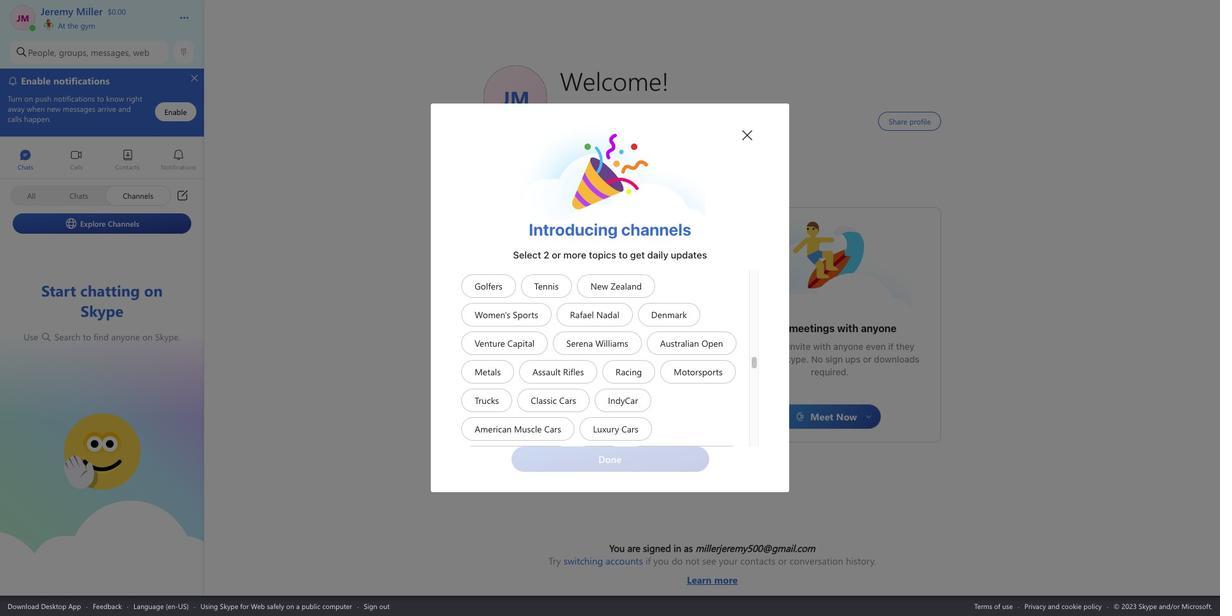 Task type: locate. For each thing, give the bounding box(es) containing it.
0 horizontal spatial on
[[142, 331, 153, 343]]

anyone
[[862, 323, 897, 334], [111, 331, 140, 343], [834, 341, 864, 352]]

explore channels button
[[13, 213, 191, 234]]

if left you
[[646, 555, 651, 568]]

at
[[58, 20, 65, 31]]

stay
[[505, 348, 523, 359]]

sign out link
[[364, 602, 390, 611]]

2 vertical spatial on
[[286, 602, 294, 611]]

invite
[[789, 341, 811, 352]]

what's
[[543, 329, 578, 341]]

anyone for with
[[862, 323, 897, 334]]

(en-
[[166, 602, 178, 611]]

feedback
[[93, 602, 122, 611]]

skype left for
[[220, 602, 238, 611]]

cars right luxury
[[622, 424, 639, 436]]

0 horizontal spatial a
[[296, 602, 300, 611]]

in left as
[[674, 542, 682, 555]]

1 vertical spatial on
[[768, 354, 778, 365]]

updates
[[671, 249, 708, 261], [517, 361, 551, 371]]

done button
[[512, 447, 709, 472]]

assault
[[533, 366, 561, 378]]

1 vertical spatial and
[[1049, 602, 1060, 611]]

to
[[619, 249, 628, 261], [83, 331, 91, 343], [539, 348, 547, 359]]

if up "downloads"
[[889, 341, 894, 352]]

try
[[549, 555, 561, 568]]

desktop
[[41, 602, 66, 611]]

metals
[[475, 366, 501, 378]]

the inside button
[[68, 20, 78, 31]]

share the invite with anyone even if they aren't on skype. no sign ups or downloads required.
[[741, 341, 923, 378]]

and up thing!
[[670, 348, 686, 359]]

0 vertical spatial channels
[[123, 190, 153, 201]]

luxury cars
[[593, 424, 639, 436]]

miss
[[620, 361, 639, 371]]

topics
[[589, 249, 617, 261]]

safely
[[267, 602, 284, 611]]

cars
[[560, 395, 577, 407], [545, 424, 562, 436], [622, 424, 639, 436]]

not
[[686, 555, 700, 568]]

2 horizontal spatial the
[[773, 341, 786, 352]]

the up don't
[[591, 348, 605, 359]]

thing!
[[649, 361, 673, 371]]

updates right daily in the top right of the page
[[671, 249, 708, 261]]

0 horizontal spatial more
[[564, 249, 587, 261]]

on
[[142, 331, 153, 343], [768, 354, 778, 365], [286, 602, 294, 611]]

2 horizontal spatial to
[[619, 249, 628, 261]]

to right up
[[539, 348, 547, 359]]

williams
[[596, 338, 629, 350]]

1 horizontal spatial with
[[814, 341, 831, 352]]

trucks
[[475, 395, 499, 407]]

or right "contacts"
[[779, 555, 788, 568]]

1 horizontal spatial the
[[591, 348, 605, 359]]

required.
[[812, 367, 850, 378]]

skype up latest at the bottom of page
[[616, 329, 647, 341]]

1 horizontal spatial skype
[[616, 329, 647, 341]]

the right at
[[68, 20, 78, 31]]

in down 'date'
[[554, 361, 561, 371]]

0 horizontal spatial and
[[670, 348, 686, 359]]

motorsports_deleted, channel image
[[462, 446, 571, 470]]

or right 2
[[552, 249, 561, 261]]

1 horizontal spatial a
[[642, 361, 647, 371]]

conversation
[[790, 555, 844, 568]]

tab list
[[0, 144, 204, 179]]

2 horizontal spatial skype.
[[781, 354, 809, 365]]

0 horizontal spatial the
[[68, 20, 78, 31]]

0 vertical spatial new
[[591, 280, 609, 293]]

1 horizontal spatial to
[[539, 348, 547, 359]]

us)
[[178, 602, 189, 611]]

2 vertical spatial to
[[539, 348, 547, 359]]

on inside share the invite with anyone even if they aren't on skype. no sign ups or downloads required.
[[768, 354, 778, 365]]

more down your
[[715, 574, 738, 587]]

the inside share the invite with anyone even if they aren't on skype. no sign ups or downloads required.
[[773, 341, 786, 352]]

the down easy
[[773, 341, 786, 352]]

or
[[552, 249, 561, 261], [864, 354, 872, 365], [779, 555, 788, 568]]

0 horizontal spatial or
[[552, 249, 561, 261]]

in
[[605, 329, 614, 341], [554, 361, 561, 371], [674, 542, 682, 555]]

channels
[[123, 190, 153, 201], [108, 218, 139, 229]]

tennis
[[535, 280, 559, 293]]

using
[[201, 602, 218, 611]]

channels
[[622, 220, 692, 239]]

1 vertical spatial if
[[646, 555, 651, 568]]

if inside share the invite with anyone even if they aren't on skype. no sign ups or downloads required.
[[889, 341, 894, 352]]

language (en-us) link
[[134, 602, 189, 611]]

downloads
[[875, 354, 920, 365]]

1 vertical spatial in
[[554, 361, 561, 371]]

0 horizontal spatial in
[[554, 361, 561, 371]]

with up rifles
[[571, 348, 589, 359]]

using skype for web safely on a public computer
[[201, 602, 352, 611]]

contacts
[[741, 555, 776, 568]]

latest
[[607, 348, 631, 359]]

to left get
[[619, 249, 628, 261]]

with up no
[[814, 341, 831, 352]]

to inside stay up to date with the latest features and updates in skype. don't miss a thing!
[[539, 348, 547, 359]]

even
[[867, 341, 887, 352]]

anyone up even
[[862, 323, 897, 334]]

gym
[[81, 20, 95, 31]]

0 horizontal spatial updates
[[517, 361, 551, 371]]

1 horizontal spatial more
[[715, 574, 738, 587]]

0 vertical spatial on
[[142, 331, 153, 343]]

denmark
[[652, 309, 687, 321]]

updates down up
[[517, 361, 551, 371]]

1 vertical spatial or
[[864, 354, 872, 365]]

language (en-us)
[[134, 602, 189, 611]]

anyone right find
[[111, 331, 140, 343]]

search to find anyone on skype.
[[52, 331, 180, 343]]

in down nadal
[[605, 329, 614, 341]]

with up ups
[[838, 323, 859, 334]]

rifles
[[563, 366, 584, 378]]

skype. inside share the invite with anyone even if they aren't on skype. no sign ups or downloads required.
[[781, 354, 809, 365]]

people, groups, messages, web
[[28, 46, 150, 58]]

1 horizontal spatial if
[[889, 341, 894, 352]]

use
[[1003, 602, 1014, 611]]

0 vertical spatial and
[[670, 348, 686, 359]]

australian
[[660, 338, 700, 350]]

the for invite
[[773, 341, 786, 352]]

1 vertical spatial a
[[296, 602, 300, 611]]

a left public
[[296, 602, 300, 611]]

at the gym
[[56, 20, 95, 31]]

0 vertical spatial if
[[889, 341, 894, 352]]

motorsports
[[674, 366, 723, 378]]

a
[[642, 361, 647, 371], [296, 602, 300, 611]]

1 vertical spatial channels
[[108, 218, 139, 229]]

language
[[134, 602, 164, 611]]

racing
[[616, 366, 643, 378]]

terms of use
[[975, 602, 1014, 611]]

0 horizontal spatial with
[[571, 348, 589, 359]]

chats
[[70, 190, 88, 201]]

mansurfer
[[792, 221, 838, 234]]

0 horizontal spatial if
[[646, 555, 651, 568]]

1 horizontal spatial skype.
[[563, 361, 592, 371]]

new down rafael nadal
[[581, 329, 603, 341]]

meetings
[[789, 323, 835, 334]]

channels up "explore channels"
[[123, 190, 153, 201]]

0 vertical spatial updates
[[671, 249, 708, 261]]

messages,
[[91, 46, 131, 58]]

2 vertical spatial in
[[674, 542, 682, 555]]

a inside stay up to date with the latest features and updates in skype. don't miss a thing!
[[642, 361, 647, 371]]

with inside share the invite with anyone even if they aren't on skype. no sign ups or downloads required.
[[814, 341, 831, 352]]

if
[[889, 341, 894, 352], [646, 555, 651, 568]]

0 vertical spatial to
[[619, 249, 628, 261]]

more down 'launch'
[[564, 249, 587, 261]]

cars right classic
[[560, 395, 577, 407]]

2 horizontal spatial or
[[864, 354, 872, 365]]

new
[[591, 280, 609, 293], [581, 329, 603, 341]]

updates inside stay up to date with the latest features and updates in skype. don't miss a thing!
[[517, 361, 551, 371]]

with inside stay up to date with the latest features and updates in skype. don't miss a thing!
[[571, 348, 589, 359]]

0 horizontal spatial skype
[[220, 602, 238, 611]]

2 horizontal spatial in
[[674, 542, 682, 555]]

and
[[670, 348, 686, 359], [1049, 602, 1060, 611]]

or right ups
[[864, 354, 872, 365]]

1 vertical spatial updates
[[517, 361, 551, 371]]

the
[[68, 20, 78, 31], [773, 341, 786, 352], [591, 348, 605, 359]]

stay up to date with the latest features and updates in skype. don't miss a thing!
[[505, 348, 688, 371]]

skype.
[[155, 331, 180, 343], [781, 354, 809, 365], [563, 361, 592, 371]]

classic
[[531, 395, 557, 407]]

skype
[[616, 329, 647, 341], [220, 602, 238, 611]]

and left cookie
[[1049, 602, 1060, 611]]

web
[[133, 46, 150, 58]]

on right safely
[[286, 602, 294, 611]]

channels inside button
[[108, 218, 139, 229]]

to left find
[[83, 331, 91, 343]]

1 vertical spatial to
[[83, 331, 91, 343]]

channels right explore
[[108, 218, 139, 229]]

anyone for find
[[111, 331, 140, 343]]

1 horizontal spatial and
[[1049, 602, 1060, 611]]

1 vertical spatial more
[[715, 574, 738, 587]]

anyone up ups
[[834, 341, 864, 352]]

people, groups, messages, web button
[[10, 41, 169, 64]]

and inside stay up to date with the latest features and updates in skype. don't miss a thing!
[[670, 348, 686, 359]]

american
[[475, 424, 512, 436]]

people,
[[28, 46, 56, 58]]

switching
[[564, 555, 603, 568]]

new zealand
[[591, 280, 642, 293]]

professional wrestling, channel image
[[629, 446, 743, 470]]

2
[[544, 249, 550, 261]]

on down share
[[768, 354, 778, 365]]

0 vertical spatial a
[[642, 361, 647, 371]]

sports
[[513, 309, 539, 321]]

1 horizontal spatial or
[[779, 555, 788, 568]]

new left zealand
[[591, 280, 609, 293]]

1 horizontal spatial in
[[605, 329, 614, 341]]

2 horizontal spatial on
[[768, 354, 778, 365]]

on right find
[[142, 331, 153, 343]]

do
[[672, 555, 683, 568]]

a down features
[[642, 361, 647, 371]]

2 vertical spatial or
[[779, 555, 788, 568]]

you
[[610, 542, 625, 555]]



Task type: describe. For each thing, give the bounding box(es) containing it.
assault rifles
[[533, 366, 584, 378]]

don't
[[595, 361, 618, 371]]

0 vertical spatial in
[[605, 329, 614, 341]]

explore channels
[[80, 218, 139, 229]]

history.
[[847, 555, 877, 568]]

0 horizontal spatial skype.
[[155, 331, 180, 343]]

cars for luxury cars
[[622, 424, 639, 436]]

get
[[631, 249, 645, 261]]

share
[[746, 341, 770, 352]]

privacy and cookie policy
[[1025, 602, 1103, 611]]

anyone inside share the invite with anyone even if they aren't on skype. no sign ups or downloads required.
[[834, 341, 864, 352]]

nadal
[[597, 309, 620, 321]]

try switching accounts if you do not see your contacts or conversation history. learn more
[[549, 555, 877, 587]]

accounts
[[606, 555, 643, 568]]

cookie
[[1062, 602, 1083, 611]]

date
[[550, 348, 568, 359]]

rafael nadal
[[570, 309, 620, 321]]

web
[[251, 602, 265, 611]]

capital
[[508, 338, 535, 350]]

venture
[[475, 338, 505, 350]]

golfers
[[475, 280, 503, 293]]

at the gym button
[[41, 18, 167, 31]]

policy
[[1084, 602, 1103, 611]]

women's sports
[[475, 309, 539, 321]]

indycar
[[608, 395, 639, 407]]

daily
[[648, 249, 669, 261]]

if inside the try switching accounts if you do not see your contacts or conversation history. learn more
[[646, 555, 651, 568]]

explore
[[80, 218, 106, 229]]

0 vertical spatial more
[[564, 249, 587, 261]]

1 horizontal spatial updates
[[671, 249, 708, 261]]

easy meetings with anyone
[[764, 323, 897, 334]]

are
[[628, 542, 641, 555]]

all
[[27, 190, 36, 201]]

ups
[[846, 354, 861, 365]]

luxury
[[593, 424, 620, 436]]

out
[[379, 602, 390, 611]]

groups,
[[59, 46, 88, 58]]

terms of use link
[[975, 602, 1014, 611]]

privacy
[[1025, 602, 1047, 611]]

in inside stay up to date with the latest features and updates in skype. don't miss a thing!
[[554, 361, 561, 371]]

see
[[703, 555, 717, 568]]

as
[[684, 542, 693, 555]]

classic cars
[[531, 395, 577, 407]]

zealand
[[611, 280, 642, 293]]

for
[[240, 602, 249, 611]]

mma, channel image
[[576, 446, 624, 470]]

1 vertical spatial skype
[[220, 602, 238, 611]]

you are signed in as
[[610, 542, 696, 555]]

signed
[[644, 542, 672, 555]]

use
[[24, 331, 41, 343]]

your
[[719, 555, 738, 568]]

2 horizontal spatial with
[[838, 323, 859, 334]]

learn
[[687, 574, 712, 587]]

serena williams
[[567, 338, 629, 350]]

1 vertical spatial new
[[581, 329, 603, 341]]

0 vertical spatial or
[[552, 249, 561, 261]]

0 horizontal spatial to
[[83, 331, 91, 343]]

the inside stay up to date with the latest features and updates in skype. don't miss a thing!
[[591, 348, 605, 359]]

select 2 or more topics to get daily updates
[[513, 249, 708, 261]]

or inside share the invite with anyone even if they aren't on skype. no sign ups or downloads required.
[[864, 354, 872, 365]]

sign
[[826, 354, 844, 365]]

rafael
[[570, 309, 594, 321]]

features
[[633, 348, 668, 359]]

cars right muscle
[[545, 424, 562, 436]]

computer
[[323, 602, 352, 611]]

download desktop app link
[[8, 602, 81, 611]]

download desktop app
[[8, 602, 81, 611]]

australian open
[[660, 338, 724, 350]]

they
[[897, 341, 915, 352]]

more inside the try switching accounts if you do not see your contacts or conversation history. learn more
[[715, 574, 738, 587]]

women's
[[475, 309, 511, 321]]

skype. inside stay up to date with the latest features and updates in skype. don't miss a thing!
[[563, 361, 592, 371]]

using skype for web safely on a public computer link
[[201, 602, 352, 611]]

1 horizontal spatial on
[[286, 602, 294, 611]]

learn more link
[[549, 568, 877, 587]]

the for gym
[[68, 20, 78, 31]]

venture capital
[[475, 338, 535, 350]]

what's new in skype
[[543, 329, 647, 341]]

open
[[702, 338, 724, 350]]

sign
[[364, 602, 378, 611]]

select
[[513, 249, 542, 261]]

no
[[812, 354, 824, 365]]

download
[[8, 602, 39, 611]]

easy
[[764, 323, 787, 334]]

or inside the try switching accounts if you do not see your contacts or conversation history. learn more
[[779, 555, 788, 568]]

terms
[[975, 602, 993, 611]]

launch
[[557, 227, 587, 240]]

american muscle cars
[[475, 424, 562, 436]]

sign out
[[364, 602, 390, 611]]

of
[[995, 602, 1001, 611]]

0 vertical spatial skype
[[616, 329, 647, 341]]

find
[[94, 331, 109, 343]]

cars for classic cars
[[560, 395, 577, 407]]



Task type: vqa. For each thing, say whether or not it's contained in the screenshot.
the rightmost 'To'
yes



